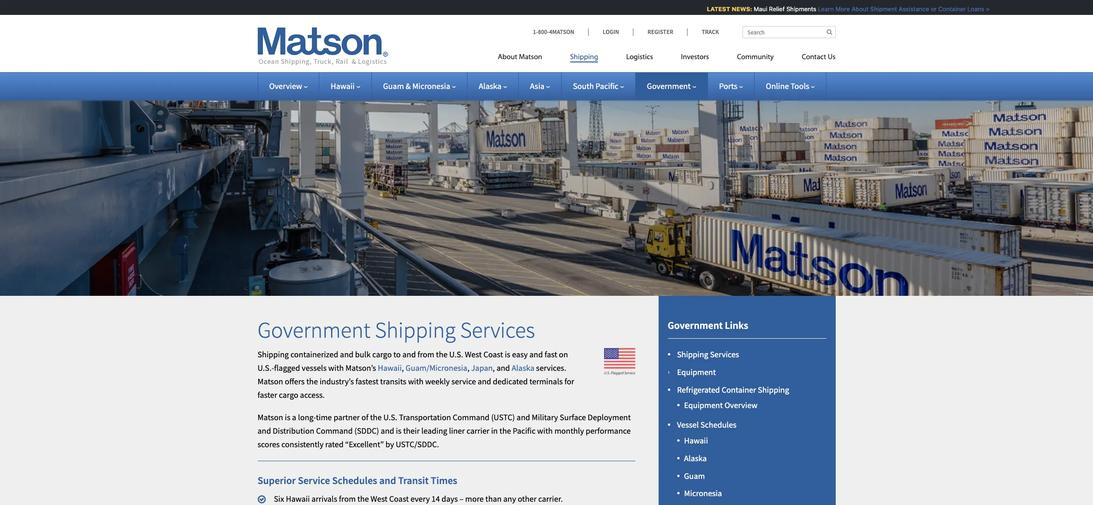 Task type: vqa. For each thing, say whether or not it's contained in the screenshot.
SERVICES.
yes



Task type: describe. For each thing, give the bounding box(es) containing it.
1 horizontal spatial is
[[396, 426, 402, 437]]

shipping services
[[677, 349, 740, 360]]

equipment for equipment link
[[677, 367, 716, 378]]

1 , from the left
[[402, 363, 404, 374]]

equipment link
[[677, 367, 716, 378]]

2 vertical spatial alaska link
[[684, 453, 707, 464]]

carrier
[[467, 426, 490, 437]]

about matson link
[[498, 49, 556, 68]]

more
[[466, 494, 484, 505]]

0 vertical spatial services
[[460, 316, 535, 344]]

3 , from the left
[[493, 363, 495, 374]]

government for government shipping services
[[258, 316, 371, 344]]

on
[[559, 349, 568, 360]]

ports link
[[720, 81, 743, 91]]

online
[[766, 81, 789, 91]]

register link
[[633, 28, 688, 36]]

container inside government links section
[[722, 385, 757, 395]]

micronesia inside government links section
[[684, 489, 722, 499]]

track link
[[688, 28, 719, 36]]

1-800-4matson
[[533, 28, 575, 36]]

superior service schedules and transit times
[[258, 474, 458, 487]]

asia
[[530, 81, 545, 91]]

cargo inside services. matson offers the industry's fastest transits with weekly service and dedicated terminals for faster cargo access.
[[279, 390, 298, 400]]

track
[[702, 28, 719, 36]]

access.
[[300, 390, 325, 400]]

government links
[[668, 319, 749, 332]]

the down superior service schedules and transit times
[[358, 494, 369, 505]]

or
[[925, 5, 931, 13]]

transportation
[[399, 413, 451, 423]]

by
[[386, 439, 394, 450]]

shipping for shipping
[[570, 54, 599, 61]]

hawaii right six
[[286, 494, 310, 505]]

1 vertical spatial command
[[316, 426, 353, 437]]

investors link
[[667, 49, 723, 68]]

dedicated
[[493, 376, 528, 387]]

arrivals
[[312, 494, 337, 505]]

with inside 'matson is a long-time partner of the u.s. transportation command (ustc) and military surface deployment and distribution command (sddc) and is their leading liner carrier in the pacific with monthly performance scores consistently rated "excellent" by ustc/sddc.'
[[538, 426, 553, 437]]

community
[[737, 54, 774, 61]]

containerized
[[291, 349, 338, 360]]

guam & micronesia link
[[383, 81, 456, 91]]

the right in at the left of the page
[[500, 426, 511, 437]]

other
[[518, 494, 537, 505]]

bulk
[[355, 349, 371, 360]]

schedules inside government links section
[[701, 420, 737, 431]]

about matson
[[498, 54, 542, 61]]

register
[[648, 28, 674, 36]]

shipping containerized and bulk cargo to and from the u.s. west coast is easy and fast on u.s.-flagged vessels with matson's
[[258, 349, 568, 374]]

fastest
[[356, 376, 379, 387]]

faster
[[258, 390, 277, 400]]

and right '(ustc)' on the left bottom of page
[[517, 413, 530, 423]]

six
[[274, 494, 284, 505]]

u.s. inside shipping containerized and bulk cargo to and from the u.s. west coast is easy and fast on u.s.-flagged vessels with matson's
[[449, 349, 463, 360]]

government for government links
[[668, 319, 723, 332]]

contact us link
[[788, 49, 836, 68]]

and up by
[[381, 426, 394, 437]]

transits
[[380, 376, 407, 387]]

fast
[[545, 349, 558, 360]]

overview inside government links section
[[725, 400, 758, 411]]

industry's
[[320, 376, 354, 387]]

guam & micronesia
[[383, 81, 451, 91]]

government link
[[647, 81, 697, 91]]

days
[[442, 494, 458, 505]]

0 vertical spatial hawaii link
[[331, 81, 360, 91]]

hawaii up transits
[[378, 363, 402, 374]]

for
[[565, 376, 575, 387]]

guam for guam link
[[684, 471, 705, 482]]

offers
[[285, 376, 305, 387]]

a
[[292, 413, 296, 423]]

&
[[406, 81, 411, 91]]

Search search field
[[743, 26, 836, 38]]

–
[[460, 494, 464, 505]]

guam for guam & micronesia
[[383, 81, 404, 91]]

government shipping services
[[258, 316, 535, 344]]

login
[[603, 28, 620, 36]]

hawaii , guam/micronesia , japan , and alaska
[[378, 363, 535, 374]]

easy
[[512, 349, 528, 360]]

transit
[[398, 474, 429, 487]]

with inside shipping containerized and bulk cargo to and from the u.s. west coast is easy and fast on u.s.-flagged vessels with matson's
[[329, 363, 344, 374]]

liner
[[449, 426, 465, 437]]

consistently
[[282, 439, 324, 450]]

1 vertical spatial schedules
[[332, 474, 377, 487]]

coast inside shipping containerized and bulk cargo to and from the u.s. west coast is easy and fast on u.s.-flagged vessels with matson's
[[484, 349, 503, 360]]

of
[[362, 413, 369, 423]]

vessel
[[677, 420, 699, 431]]

online tools
[[766, 81, 810, 91]]

guam link
[[684, 471, 705, 482]]

services inside government links section
[[710, 349, 740, 360]]

the inside services. matson offers the industry's fastest transits with weekly service and dedicated terminals for faster cargo access.
[[307, 376, 318, 387]]

0 vertical spatial command
[[453, 413, 490, 423]]

equipment for equipment overview
[[684, 400, 723, 411]]

0 horizontal spatial alaska
[[479, 81, 502, 91]]

superior
[[258, 474, 296, 487]]

the right of
[[370, 413, 382, 423]]

matson for about matson
[[519, 54, 542, 61]]

shipping link
[[556, 49, 613, 68]]

long-
[[298, 413, 316, 423]]

terminals
[[530, 376, 563, 387]]

shipment
[[865, 5, 892, 13]]

japan link
[[471, 363, 493, 374]]



Task type: locate. For each thing, give the bounding box(es) containing it.
alaska link down about matson
[[479, 81, 507, 91]]

0 horizontal spatial cargo
[[279, 390, 298, 400]]

1 vertical spatial with
[[408, 376, 424, 387]]

in
[[491, 426, 498, 437]]

0 vertical spatial micronesia
[[413, 81, 451, 91]]

0 vertical spatial guam
[[383, 81, 404, 91]]

1-800-4matson link
[[533, 28, 589, 36]]

loans
[[962, 5, 979, 13]]

matson inside "top menu" navigation
[[519, 54, 542, 61]]

1 horizontal spatial micronesia
[[684, 489, 722, 499]]

login link
[[589, 28, 633, 36]]

(sddc)
[[355, 426, 379, 437]]

government
[[647, 81, 691, 91], [258, 316, 371, 344], [668, 319, 723, 332]]

and inside services. matson offers the industry's fastest transits with weekly service and dedicated terminals for faster cargo access.
[[478, 376, 491, 387]]

and left bulk
[[340, 349, 354, 360]]

carrier.
[[539, 494, 563, 505]]

shipping for shipping containerized and bulk cargo to and from the u.s. west coast is easy and fast on u.s.-flagged vessels with matson's
[[258, 349, 289, 360]]

ports
[[720, 81, 738, 91]]

1 vertical spatial guam
[[684, 471, 705, 482]]

0 horizontal spatial hawaii link
[[331, 81, 360, 91]]

and down 'japan'
[[478, 376, 491, 387]]

4matson
[[550, 28, 575, 36]]

top menu navigation
[[498, 49, 836, 68]]

guam inside government links section
[[684, 471, 705, 482]]

1 vertical spatial micronesia
[[684, 489, 722, 499]]

0 vertical spatial schedules
[[701, 420, 737, 431]]

container
[[933, 5, 960, 13], [722, 385, 757, 395]]

2 horizontal spatial is
[[505, 349, 511, 360]]

learn
[[813, 5, 828, 13]]

0 vertical spatial cargo
[[373, 349, 392, 360]]

0 vertical spatial equipment
[[677, 367, 716, 378]]

matson up faster
[[258, 376, 283, 387]]

vessel schedules link
[[677, 420, 737, 431]]

refrigerated container shipping
[[677, 385, 790, 395]]

services down links
[[710, 349, 740, 360]]

0 horizontal spatial about
[[498, 54, 518, 61]]

1 horizontal spatial from
[[418, 349, 435, 360]]

vessels
[[302, 363, 327, 374]]

latest news: maui relief shipments learn more about shipment assistance or container loans >
[[701, 5, 984, 13]]

government up the containerized at the bottom of the page
[[258, 316, 371, 344]]

hawaii link up transits
[[378, 363, 402, 374]]

command up carrier
[[453, 413, 490, 423]]

alaska link up guam link
[[684, 453, 707, 464]]

government up shipping services link
[[668, 319, 723, 332]]

1 horizontal spatial about
[[846, 5, 863, 13]]

services
[[460, 316, 535, 344], [710, 349, 740, 360]]

1 vertical spatial is
[[285, 413, 291, 423]]

to
[[394, 349, 401, 360]]

monthly
[[555, 426, 584, 437]]

online tools link
[[766, 81, 815, 91]]

surface
[[560, 413, 586, 423]]

>
[[981, 5, 984, 13]]

cranes load and offload matson containers from the containership at the terminal. image
[[0, 86, 1094, 296]]

alaska up guam link
[[684, 453, 707, 464]]

matson inside services. matson offers the industry's fastest transits with weekly service and dedicated terminals for faster cargo access.
[[258, 376, 283, 387]]

container right 'or'
[[933, 5, 960, 13]]

leading
[[422, 426, 448, 437]]

with down 'military'
[[538, 426, 553, 437]]

from inside shipping containerized and bulk cargo to and from the u.s. west coast is easy and fast on u.s.-flagged vessels with matson's
[[418, 349, 435, 360]]

0 horizontal spatial schedules
[[332, 474, 377, 487]]

logistics link
[[613, 49, 667, 68]]

1 vertical spatial coast
[[389, 494, 409, 505]]

hawaii down blue matson logo with ocean, shipping, truck, rail and logistics written beneath it.
[[331, 81, 355, 91]]

equipment down refrigerated
[[684, 400, 723, 411]]

1 vertical spatial west
[[371, 494, 388, 505]]

u.s. inside 'matson is a long-time partner of the u.s. transportation command (ustc) and military surface deployment and distribution command (sddc) and is their leading liner carrier in the pacific with monthly performance scores consistently rated "excellent" by ustc/sddc.'
[[384, 413, 398, 423]]

the up access. at the bottom of the page
[[307, 376, 318, 387]]

matson for services. matson offers the industry's fastest transits with weekly service and dedicated terminals for faster cargo access.
[[258, 376, 283, 387]]

1 horizontal spatial coast
[[484, 349, 503, 360]]

shipping inside "top menu" navigation
[[570, 54, 599, 61]]

1 vertical spatial services
[[710, 349, 740, 360]]

pacific right south on the top right
[[596, 81, 619, 91]]

six hawaii arrivals from the west coast every 14 days – more than any other carrier.
[[274, 494, 563, 505]]

government for government
[[647, 81, 691, 91]]

government down "top menu" navigation
[[647, 81, 691, 91]]

from
[[418, 349, 435, 360], [339, 494, 356, 505]]

1 horizontal spatial command
[[453, 413, 490, 423]]

1 vertical spatial hawaii link
[[378, 363, 402, 374]]

1 vertical spatial from
[[339, 494, 356, 505]]

0 horizontal spatial is
[[285, 413, 291, 423]]

0 vertical spatial with
[[329, 363, 344, 374]]

0 vertical spatial overview
[[269, 81, 302, 91]]

2 horizontal spatial alaska link
[[684, 453, 707, 464]]

time
[[316, 413, 332, 423]]

alaska inside government links section
[[684, 453, 707, 464]]

0 horizontal spatial alaska link
[[479, 81, 507, 91]]

alaska down about matson
[[479, 81, 502, 91]]

0 vertical spatial u.s.
[[449, 349, 463, 360]]

1 horizontal spatial alaska link
[[512, 363, 535, 374]]

(ustc)
[[491, 413, 515, 423]]

matson inside 'matson is a long-time partner of the u.s. transportation command (ustc) and military surface deployment and distribution command (sddc) and is their leading liner carrier in the pacific with monthly performance scores consistently rated "excellent" by ustc/sddc.'
[[258, 413, 283, 423]]

0 horizontal spatial pacific
[[513, 426, 536, 437]]

matson is a long-time partner of the u.s. transportation command (ustc) and military surface deployment and distribution command (sddc) and is their leading liner carrier in the pacific with monthly performance scores consistently rated "excellent" by ustc/sddc.
[[258, 413, 631, 450]]

0 vertical spatial west
[[465, 349, 482, 360]]

0 vertical spatial alaska
[[479, 81, 502, 91]]

links
[[725, 319, 749, 332]]

u.s.-
[[258, 363, 274, 374]]

schedules up 'arrivals'
[[332, 474, 377, 487]]

0 vertical spatial is
[[505, 349, 511, 360]]

command up rated
[[316, 426, 353, 437]]

about inside "top menu" navigation
[[498, 54, 518, 61]]

us
[[828, 54, 836, 61]]

us flag with us-flagged service caption image
[[604, 349, 635, 376]]

1 horizontal spatial hawaii link
[[378, 363, 402, 374]]

1 horizontal spatial cargo
[[373, 349, 392, 360]]

guam left &
[[383, 81, 404, 91]]

south
[[573, 81, 594, 91]]

pacific
[[596, 81, 619, 91], [513, 426, 536, 437]]

service
[[298, 474, 330, 487]]

1 horizontal spatial west
[[465, 349, 482, 360]]

1 vertical spatial pacific
[[513, 426, 536, 437]]

0 horizontal spatial west
[[371, 494, 388, 505]]

hawaii link
[[331, 81, 360, 91], [378, 363, 402, 374], [684, 436, 708, 446]]

west up 'japan'
[[465, 349, 482, 360]]

hawaii link down blue matson logo with ocean, shipping, truck, rail and logistics written beneath it.
[[331, 81, 360, 91]]

is left easy
[[505, 349, 511, 360]]

u.s. right of
[[384, 413, 398, 423]]

guam/micronesia
[[406, 363, 468, 374]]

assistance
[[893, 5, 924, 13]]

2 horizontal spatial hawaii link
[[684, 436, 708, 446]]

weekly
[[425, 376, 450, 387]]

pacific inside 'matson is a long-time partner of the u.s. transportation command (ustc) and military surface deployment and distribution command (sddc) and is their leading liner carrier in the pacific with monthly performance scores consistently rated "excellent" by ustc/sddc.'
[[513, 426, 536, 437]]

"excellent"
[[345, 439, 384, 450]]

coast left every
[[389, 494, 409, 505]]

hawaii inside government links section
[[684, 436, 708, 446]]

0 horizontal spatial guam
[[383, 81, 404, 91]]

distribution
[[273, 426, 315, 437]]

container up equipment overview link
[[722, 385, 757, 395]]

coast
[[484, 349, 503, 360], [389, 494, 409, 505]]

0 vertical spatial from
[[418, 349, 435, 360]]

2 horizontal spatial ,
[[493, 363, 495, 374]]

0 horizontal spatial with
[[329, 363, 344, 374]]

with
[[329, 363, 344, 374], [408, 376, 424, 387], [538, 426, 553, 437]]

learn more about shipment assistance or container loans > link
[[813, 5, 984, 13]]

latest
[[701, 5, 725, 13]]

cargo left to
[[373, 349, 392, 360]]

from down superior service schedules and transit times
[[339, 494, 356, 505]]

cargo down offers
[[279, 390, 298, 400]]

ustc/sddc.
[[396, 439, 439, 450]]

alaska link down easy
[[512, 363, 535, 374]]

0 vertical spatial about
[[846, 5, 863, 13]]

0 vertical spatial alaska link
[[479, 81, 507, 91]]

is left a
[[285, 413, 291, 423]]

0 horizontal spatial micronesia
[[413, 81, 451, 91]]

2 horizontal spatial with
[[538, 426, 553, 437]]

government inside section
[[668, 319, 723, 332]]

1 vertical spatial about
[[498, 54, 518, 61]]

u.s. up 'hawaii , guam/micronesia , japan , and alaska'
[[449, 349, 463, 360]]

alaska down easy
[[512, 363, 535, 374]]

1 vertical spatial u.s.
[[384, 413, 398, 423]]

equipment up refrigerated
[[677, 367, 716, 378]]

hawaii link down vessel
[[684, 436, 708, 446]]

micronesia link
[[684, 489, 722, 499]]

1 vertical spatial alaska
[[512, 363, 535, 374]]

0 horizontal spatial coast
[[389, 494, 409, 505]]

is
[[505, 349, 511, 360], [285, 413, 291, 423], [396, 426, 402, 437]]

0 horizontal spatial ,
[[402, 363, 404, 374]]

with up the industry's
[[329, 363, 344, 374]]

search image
[[827, 29, 833, 35]]

services up easy
[[460, 316, 535, 344]]

investors
[[681, 54, 709, 61]]

their
[[403, 426, 420, 437]]

, up transits
[[402, 363, 404, 374]]

government links section
[[647, 296, 848, 506]]

0 horizontal spatial command
[[316, 426, 353, 437]]

services. matson offers the industry's fastest transits with weekly service and dedicated terminals for faster cargo access.
[[258, 363, 575, 400]]

1 horizontal spatial container
[[933, 5, 960, 13]]

partner
[[334, 413, 360, 423]]

0 vertical spatial container
[[933, 5, 960, 13]]

from up guam/micronesia
[[418, 349, 435, 360]]

and up dedicated
[[497, 363, 510, 374]]

0 vertical spatial coast
[[484, 349, 503, 360]]

0 horizontal spatial overview
[[269, 81, 302, 91]]

than
[[486, 494, 502, 505]]

schedules down equipment overview link
[[701, 420, 737, 431]]

guam/micronesia link
[[406, 363, 468, 374]]

blue matson logo with ocean, shipping, truck, rail and logistics written beneath it. image
[[258, 28, 388, 66]]

1 horizontal spatial overview
[[725, 400, 758, 411]]

0 vertical spatial matson
[[519, 54, 542, 61]]

2 vertical spatial is
[[396, 426, 402, 437]]

news:
[[726, 5, 747, 13]]

guam up micronesia link on the right of page
[[684, 471, 705, 482]]

and right to
[[403, 349, 416, 360]]

1 vertical spatial container
[[722, 385, 757, 395]]

times
[[431, 474, 458, 487]]

and left transit
[[380, 474, 396, 487]]

is inside shipping containerized and bulk cargo to and from the u.s. west coast is easy and fast on u.s.-flagged vessels with matson's
[[505, 349, 511, 360]]

equipment overview link
[[684, 400, 758, 411]]

community link
[[723, 49, 788, 68]]

0 vertical spatial pacific
[[596, 81, 619, 91]]

micronesia right &
[[413, 81, 451, 91]]

0 horizontal spatial from
[[339, 494, 356, 505]]

micronesia down guam link
[[684, 489, 722, 499]]

rated
[[325, 439, 344, 450]]

maui
[[748, 5, 762, 13]]

1 horizontal spatial pacific
[[596, 81, 619, 91]]

south pacific link
[[573, 81, 624, 91]]

overview link
[[269, 81, 308, 91]]

hawaii
[[331, 81, 355, 91], [378, 363, 402, 374], [684, 436, 708, 446], [286, 494, 310, 505]]

the inside shipping containerized and bulk cargo to and from the u.s. west coast is easy and fast on u.s.-flagged vessels with matson's
[[436, 349, 448, 360]]

2 vertical spatial matson
[[258, 413, 283, 423]]

refrigerated
[[677, 385, 720, 395]]

0 horizontal spatial container
[[722, 385, 757, 395]]

shipping for shipping services
[[677, 349, 709, 360]]

west inside shipping containerized and bulk cargo to and from the u.s. west coast is easy and fast on u.s.-flagged vessels with matson's
[[465, 349, 482, 360]]

2 vertical spatial with
[[538, 426, 553, 437]]

the up guam/micronesia
[[436, 349, 448, 360]]

1 horizontal spatial with
[[408, 376, 424, 387]]

west
[[465, 349, 482, 360], [371, 494, 388, 505]]

matson down 1-
[[519, 54, 542, 61]]

equipment
[[677, 367, 716, 378], [684, 400, 723, 411]]

contact
[[802, 54, 827, 61]]

2 , from the left
[[468, 363, 470, 374]]

matson's
[[346, 363, 376, 374]]

0 horizontal spatial services
[[460, 316, 535, 344]]

matson down faster
[[258, 413, 283, 423]]

2 horizontal spatial alaska
[[684, 453, 707, 464]]

command
[[453, 413, 490, 423], [316, 426, 353, 437]]

, up dedicated
[[493, 363, 495, 374]]

1 horizontal spatial guam
[[684, 471, 705, 482]]

cargo inside shipping containerized and bulk cargo to and from the u.s. west coast is easy and fast on u.s.-flagged vessels with matson's
[[373, 349, 392, 360]]

None search field
[[743, 26, 836, 38]]

1 horizontal spatial u.s.
[[449, 349, 463, 360]]

2 vertical spatial alaska
[[684, 453, 707, 464]]

1 horizontal spatial alaska
[[512, 363, 535, 374]]

is left their
[[396, 426, 402, 437]]

pacific down 'military'
[[513, 426, 536, 437]]

1 vertical spatial overview
[[725, 400, 758, 411]]

1 vertical spatial cargo
[[279, 390, 298, 400]]

and up "scores" at bottom
[[258, 426, 271, 437]]

, left japan 'link'
[[468, 363, 470, 374]]

scores
[[258, 439, 280, 450]]

1 horizontal spatial ,
[[468, 363, 470, 374]]

1 vertical spatial matson
[[258, 376, 283, 387]]

shipping
[[570, 54, 599, 61], [375, 316, 456, 344], [677, 349, 709, 360], [258, 349, 289, 360], [758, 385, 790, 395]]

hawaii down vessel
[[684, 436, 708, 446]]

south pacific
[[573, 81, 619, 91]]

1 vertical spatial equipment
[[684, 400, 723, 411]]

1 horizontal spatial services
[[710, 349, 740, 360]]

800-
[[538, 28, 550, 36]]

1 horizontal spatial schedules
[[701, 420, 737, 431]]

with down shipping containerized and bulk cargo to and from the u.s. west coast is easy and fast on u.s.-flagged vessels with matson's at the bottom
[[408, 376, 424, 387]]

shipments
[[781, 5, 811, 13]]

1 vertical spatial alaska link
[[512, 363, 535, 374]]

vessel schedules
[[677, 420, 737, 431]]

every
[[411, 494, 430, 505]]

service
[[452, 376, 476, 387]]

relief
[[763, 5, 779, 13]]

shipping inside shipping containerized and bulk cargo to and from the u.s. west coast is easy and fast on u.s.-flagged vessels with matson's
[[258, 349, 289, 360]]

2 vertical spatial hawaii link
[[684, 436, 708, 446]]

and left fast
[[530, 349, 543, 360]]

0 horizontal spatial u.s.
[[384, 413, 398, 423]]

with inside services. matson offers the industry's fastest transits with weekly service and dedicated terminals for faster cargo access.
[[408, 376, 424, 387]]

west down superior service schedules and transit times
[[371, 494, 388, 505]]

coast up 'japan'
[[484, 349, 503, 360]]



